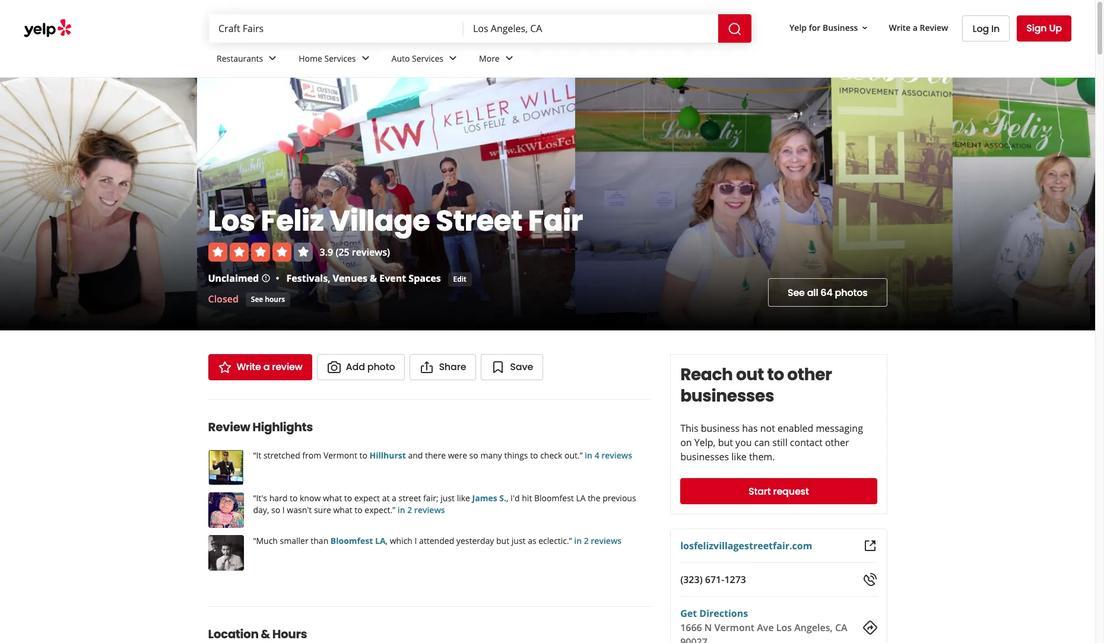 Task type: vqa. For each thing, say whether or not it's contained in the screenshot.


Task type: locate. For each thing, give the bounding box(es) containing it.
1 vertical spatial so
[[271, 505, 280, 516]]

not
[[761, 422, 776, 435]]

0 horizontal spatial ,
[[328, 272, 331, 285]]

la left which
[[375, 536, 386, 547]]

1 vertical spatial a
[[264, 361, 270, 374]]

were
[[448, 450, 467, 462]]

" down " it's hard to know what to expect at a street fair; just like james s.
[[393, 505, 396, 516]]

to right out at bottom
[[768, 364, 785, 387]]

there
[[425, 450, 446, 462]]

0 vertical spatial what
[[323, 493, 342, 504]]

start request
[[749, 485, 809, 499]]

services right auto
[[412, 53, 444, 64]]

which
[[390, 536, 413, 547]]

1 vertical spatial review
[[208, 419, 250, 436]]

hillhurst button
[[370, 450, 406, 462]]

2 24 chevron down v2 image from the left
[[502, 51, 517, 66]]

" for " much smaller than bloomfest la , which i attended yesterday but just as eclectic. " in 2 reviews
[[253, 536, 256, 547]]

see all 64 photos
[[788, 286, 868, 300]]

2 horizontal spatial in
[[585, 450, 593, 462]]

24 chevron down v2 image inside auto services link
[[446, 51, 460, 66]]

, left i'd
[[507, 493, 509, 504]]

write a review
[[237, 361, 303, 374]]

1 horizontal spatial "
[[569, 536, 572, 547]]

0 vertical spatial "
[[253, 450, 256, 462]]

write a review link
[[208, 355, 312, 381]]

directions
[[700, 608, 749, 621]]

in 2 reviews button down street in the left bottom of the page
[[396, 505, 445, 516]]

la left 'the'
[[576, 493, 586, 504]]

2 vertical spatial "
[[253, 536, 256, 547]]

review highlights element
[[189, 400, 661, 588]]

0 vertical spatial businesses
[[681, 385, 775, 408]]

0 horizontal spatial like
[[457, 493, 470, 504]]

1 " from the top
[[253, 450, 256, 462]]

0 horizontal spatial bloomfest
[[331, 536, 373, 547]]

none field the find
[[219, 22, 454, 35]]

1 horizontal spatial services
[[412, 53, 444, 64]]

request
[[774, 485, 809, 499]]

24 star v2 image
[[218, 361, 232, 375]]

but down business
[[719, 437, 734, 450]]

Find text field
[[219, 22, 454, 35]]

so right were
[[470, 450, 479, 462]]

1 horizontal spatial la
[[576, 493, 586, 504]]

out.
[[565, 450, 580, 462]]

24 chevron down v2 image right restaurants
[[266, 51, 280, 66]]

festivals , venues & event spaces
[[287, 272, 441, 285]]

out
[[737, 364, 764, 387]]

vermont for ave
[[715, 622, 755, 635]]

0 horizontal spatial i
[[283, 505, 285, 516]]

2 vertical spatial ,
[[386, 536, 388, 547]]

none field up home services
[[219, 22, 454, 35]]

1 horizontal spatial in
[[575, 536, 582, 547]]

0 horizontal spatial none field
[[219, 22, 454, 35]]

review left log
[[920, 22, 949, 33]]

0 horizontal spatial 24 chevron down v2 image
[[358, 51, 373, 66]]

just
[[441, 493, 455, 504], [512, 536, 526, 547]]

0 vertical spatial like
[[732, 451, 747, 464]]

but inside this business has not enabled messaging on yelp, but you can still contact other businesses like them.
[[719, 437, 734, 450]]

los
[[208, 201, 255, 241], [777, 622, 792, 635]]

2 horizontal spatial ,
[[507, 493, 509, 504]]

16 exclamation v2 image
[[261, 274, 271, 283]]

1 vertical spatial "
[[393, 505, 396, 516]]

" right james s. image
[[253, 536, 256, 547]]

2 services from the left
[[412, 53, 444, 64]]

& left hours
[[261, 627, 270, 643]]

0 vertical spatial so
[[470, 450, 479, 462]]

1 horizontal spatial a
[[392, 493, 397, 504]]

businesses inside reach out to other businesses
[[681, 385, 775, 408]]

get directions 1666 n vermont ave los angeles, ca 90027
[[681, 608, 848, 644]]

0 vertical spatial &
[[370, 272, 377, 285]]

in 2 reviews button for eclectic.
[[572, 536, 622, 547]]

like left james at bottom
[[457, 493, 470, 504]]

in 2 reviews button
[[396, 505, 445, 516], [572, 536, 622, 547]]

1 horizontal spatial vermont
[[715, 622, 755, 635]]

a right at in the left of the page
[[392, 493, 397, 504]]

write for write a review
[[237, 361, 261, 374]]

in right eclectic.
[[575, 536, 582, 547]]

add
[[346, 361, 365, 374]]

& left event
[[370, 272, 377, 285]]

1 vertical spatial what
[[333, 505, 353, 516]]

save
[[510, 361, 533, 374]]

1 horizontal spatial none field
[[473, 22, 709, 35]]

ca
[[836, 622, 848, 635]]

2 vertical spatial reviews
[[591, 536, 622, 547]]

24 chevron down v2 image
[[266, 51, 280, 66], [502, 51, 517, 66]]

1 horizontal spatial write
[[889, 22, 911, 33]]

0 vertical spatial review
[[920, 22, 949, 33]]

None search field
[[209, 14, 754, 43]]

review
[[920, 22, 949, 33], [208, 419, 250, 436]]

24 chevron down v2 image right more
[[502, 51, 517, 66]]

see left hours
[[251, 294, 263, 304]]

1 horizontal spatial los
[[777, 622, 792, 635]]

24 chevron down v2 image left auto
[[358, 51, 373, 66]]

1 vertical spatial vermont
[[715, 622, 755, 635]]

0 vertical spatial other
[[788, 364, 833, 387]]

"
[[580, 450, 583, 462], [393, 505, 396, 516], [569, 536, 572, 547]]

0 vertical spatial just
[[441, 493, 455, 504]]

search image
[[728, 22, 743, 36]]

2 24 chevron down v2 image from the left
[[446, 51, 460, 66]]

business
[[823, 22, 859, 33]]

i right which
[[415, 536, 417, 547]]

other down messaging
[[826, 437, 850, 450]]

1 horizontal spatial 2
[[584, 536, 589, 547]]

to up 'wasn't'
[[290, 493, 298, 504]]

auto
[[392, 53, 410, 64]]

24 chevron down v2 image inside restaurants link
[[266, 51, 280, 66]]

24 external link v2 image
[[863, 539, 878, 554]]

0 horizontal spatial "
[[393, 505, 396, 516]]

" it's hard to know what to expect at a street fair; just like james s.
[[253, 493, 507, 504]]

i down hard
[[283, 505, 285, 516]]

1 services from the left
[[325, 53, 356, 64]]

see
[[788, 286, 805, 300], [251, 294, 263, 304]]

1 vertical spatial ,
[[507, 493, 509, 504]]

3 " from the top
[[253, 536, 256, 547]]

0 horizontal spatial &
[[261, 627, 270, 643]]

" right as
[[569, 536, 572, 547]]

see for see all 64 photos
[[788, 286, 805, 300]]

messaging
[[816, 422, 864, 435]]

, inside the , i'd hit bloomfest la the previous day, so i wasn't sure what to expect.
[[507, 493, 509, 504]]

0 horizontal spatial services
[[325, 53, 356, 64]]

0 horizontal spatial los
[[208, 201, 255, 241]]

0 vertical spatial ,
[[328, 272, 331, 285]]

a
[[913, 22, 918, 33], [264, 361, 270, 374], [392, 493, 397, 504]]

many
[[481, 450, 502, 462]]

, left venues
[[328, 272, 331, 285]]

1 vertical spatial los
[[777, 622, 792, 635]]

2 businesses from the top
[[681, 451, 729, 464]]

region
[[199, 450, 661, 571]]

1 vertical spatial but
[[497, 536, 510, 547]]

venues
[[333, 272, 368, 285]]

business
[[701, 422, 740, 435]]

0 horizontal spatial la
[[375, 536, 386, 547]]

location
[[208, 627, 259, 643]]

1 horizontal spatial i
[[415, 536, 417, 547]]

in down street in the left bottom of the page
[[398, 505, 405, 516]]

review highlights
[[208, 419, 313, 436]]

1 vertical spatial just
[[512, 536, 526, 547]]

1 vertical spatial bloomfest
[[331, 536, 373, 547]]

24 phone v2 image
[[863, 573, 878, 587]]

vermont inside region
[[324, 450, 357, 462]]

0 vertical spatial la
[[576, 493, 586, 504]]

0 horizontal spatial a
[[264, 361, 270, 374]]

1 vertical spatial like
[[457, 493, 470, 504]]

what right sure
[[333, 505, 353, 516]]

home services
[[299, 53, 356, 64]]

services for auto services
[[412, 53, 444, 64]]

1 horizontal spatial ,
[[386, 536, 388, 547]]

a for review
[[264, 361, 270, 374]]

restaurants
[[217, 53, 263, 64]]

0 vertical spatial but
[[719, 437, 734, 450]]

0 vertical spatial in 2 reviews button
[[396, 505, 445, 516]]

write for write a review
[[889, 22, 911, 33]]

at
[[382, 493, 390, 504]]

2 right eclectic.
[[584, 536, 589, 547]]

other inside reach out to other businesses
[[788, 364, 833, 387]]

0 horizontal spatial just
[[441, 493, 455, 504]]

1 horizontal spatial in 2 reviews button
[[572, 536, 622, 547]]

" left "stretched"
[[253, 450, 256, 462]]

location & hours
[[208, 627, 307, 643]]

businesses
[[681, 385, 775, 408], [681, 451, 729, 464]]

yelp
[[790, 22, 807, 33]]

write right 16 chevron down v2 icon
[[889, 22, 911, 33]]

24 chevron down v2 image right auto services
[[446, 51, 460, 66]]

0 vertical spatial bloomfest
[[535, 493, 574, 504]]

0 vertical spatial in
[[585, 450, 593, 462]]

1 vertical spatial write
[[237, 361, 261, 374]]

to down expect
[[355, 505, 363, 516]]

just left as
[[512, 536, 526, 547]]

from
[[303, 450, 322, 462]]

businesses down yelp,
[[681, 451, 729, 464]]

1 horizontal spatial just
[[512, 536, 526, 547]]

" left 4
[[580, 450, 583, 462]]

2 down street in the left bottom of the page
[[408, 505, 412, 516]]

get directions link
[[681, 608, 749, 621]]

4
[[595, 450, 600, 462]]

None field
[[219, 22, 454, 35], [473, 22, 709, 35]]

street
[[436, 201, 523, 241]]

los feliz village street fair
[[208, 201, 583, 241]]

see hours
[[251, 294, 285, 304]]

0 vertical spatial i
[[283, 505, 285, 516]]

0 horizontal spatial write
[[237, 361, 261, 374]]

1 businesses from the top
[[681, 385, 775, 408]]

see left all
[[788, 286, 805, 300]]

home
[[299, 53, 322, 64]]

los up 3.9 star rating image
[[208, 201, 255, 241]]

1 vertical spatial "
[[253, 493, 256, 504]]

write right 24 star v2 icon
[[237, 361, 261, 374]]

in 2 reviews button down 'the'
[[572, 536, 622, 547]]

to left check
[[530, 450, 538, 462]]

1 horizontal spatial bloomfest
[[535, 493, 574, 504]]

1 vertical spatial &
[[261, 627, 270, 643]]

1 horizontal spatial 24 chevron down v2 image
[[502, 51, 517, 66]]

1 24 chevron down v2 image from the left
[[358, 51, 373, 66]]

1 horizontal spatial like
[[732, 451, 747, 464]]

like down you
[[732, 451, 747, 464]]

0 horizontal spatial 24 chevron down v2 image
[[266, 51, 280, 66]]

24 chevron down v2 image inside more link
[[502, 51, 517, 66]]

enabled
[[778, 422, 814, 435]]

what up sure
[[323, 493, 342, 504]]

all
[[808, 286, 819, 300]]

"
[[253, 450, 256, 462], [253, 493, 256, 504], [253, 536, 256, 547]]

yelp for business
[[790, 22, 859, 33]]

just for like
[[441, 493, 455, 504]]

0 horizontal spatial review
[[208, 419, 250, 436]]

(323) 671-1273
[[681, 574, 747, 587]]

what inside the , i'd hit bloomfest la the previous day, so i wasn't sure what to expect.
[[333, 505, 353, 516]]

reviews right 4
[[602, 450, 633, 462]]

reach
[[681, 364, 733, 387]]

24 chevron down v2 image
[[358, 51, 373, 66], [446, 51, 460, 66]]

for
[[809, 22, 821, 33]]

" up 'day,'
[[253, 493, 256, 504]]

2 vertical spatial in
[[575, 536, 582, 547]]

bloomfest right hit
[[535, 493, 574, 504]]

0 vertical spatial 2
[[408, 505, 412, 516]]

edit
[[454, 274, 467, 284]]

0 vertical spatial "
[[580, 450, 583, 462]]

" for " it stretched from vermont to hillhurst and there were so many things to check out. " in 4 reviews
[[253, 450, 256, 462]]

16 chevron down v2 image
[[861, 23, 870, 33]]

0 horizontal spatial in 2 reviews button
[[396, 505, 445, 516]]

0 vertical spatial vermont
[[324, 450, 357, 462]]

venues & event spaces link
[[333, 272, 441, 285]]

vermont
[[324, 450, 357, 462], [715, 622, 755, 635]]

up
[[1050, 21, 1063, 35]]

3.9 star rating image
[[208, 243, 313, 262]]

bloomfest right 'than'
[[331, 536, 373, 547]]

bloomfest inside the , i'd hit bloomfest la the previous day, so i wasn't sure what to expect.
[[535, 493, 574, 504]]

0 horizontal spatial so
[[271, 505, 280, 516]]

hillhurst
[[370, 450, 406, 462]]

village
[[330, 201, 430, 241]]

, left which
[[386, 536, 388, 547]]

24 camera v2 image
[[327, 361, 341, 375]]

sure
[[314, 505, 331, 516]]

edit button
[[448, 273, 472, 287]]

24 chevron down v2 image for auto services
[[446, 51, 460, 66]]

so down hard
[[271, 505, 280, 516]]

vermont down directions on the bottom right of the page
[[715, 622, 755, 635]]

1 vertical spatial in 2 reviews button
[[572, 536, 622, 547]]

reviews down "fair;"
[[414, 505, 445, 516]]

2 vertical spatial a
[[392, 493, 397, 504]]

2 " from the top
[[253, 493, 256, 504]]

review up 'jose a.' image
[[208, 419, 250, 436]]

bloomfest
[[535, 493, 574, 504], [331, 536, 373, 547]]

1 horizontal spatial see
[[788, 286, 805, 300]]

" it stretched from vermont to hillhurst and there were so many things to check out. " in 4 reviews
[[253, 450, 633, 462]]

671-
[[706, 574, 725, 587]]

1 none field from the left
[[219, 22, 454, 35]]

a right 16 chevron down v2 icon
[[913, 22, 918, 33]]

services right "home"
[[325, 53, 356, 64]]

much
[[256, 536, 278, 547]]

unclaimed
[[208, 272, 259, 285]]

in left 4
[[585, 450, 593, 462]]

region inside review highlights element
[[199, 450, 661, 571]]

none field up business categories element
[[473, 22, 709, 35]]

other up enabled
[[788, 364, 833, 387]]

2 none field from the left
[[473, 22, 709, 35]]

24 chevron down v2 image inside home services link
[[358, 51, 373, 66]]

know
[[300, 493, 321, 504]]

just right "fair;"
[[441, 493, 455, 504]]

0 horizontal spatial see
[[251, 294, 263, 304]]

1 vertical spatial in
[[398, 505, 405, 516]]

i'd
[[511, 493, 520, 504]]

0 vertical spatial a
[[913, 22, 918, 33]]

a left review
[[264, 361, 270, 374]]

1 horizontal spatial but
[[719, 437, 734, 450]]

angeles,
[[795, 622, 833, 635]]

los right ave
[[777, 622, 792, 635]]

region containing "
[[199, 450, 661, 571]]

1 vertical spatial other
[[826, 437, 850, 450]]

reviews down 'the'
[[591, 536, 622, 547]]

reviews
[[602, 450, 633, 462], [414, 505, 445, 516], [591, 536, 622, 547]]

1 horizontal spatial 24 chevron down v2 image
[[446, 51, 460, 66]]

2 horizontal spatial a
[[913, 22, 918, 33]]

90027
[[681, 636, 708, 644]]

1 vertical spatial businesses
[[681, 451, 729, 464]]

see all 64 photos link
[[769, 279, 888, 307]]

vermont right from
[[324, 450, 357, 462]]

0 horizontal spatial but
[[497, 536, 510, 547]]

0 vertical spatial reviews
[[602, 450, 633, 462]]

1 vertical spatial 2
[[584, 536, 589, 547]]

photo of los feliz village street fair - los angeles, ca, us. donna locke & stella balesh volunteers at the los feliz improvement assn. booth image
[[575, 78, 954, 331]]

(25 reviews) link
[[336, 246, 390, 259]]

1 24 chevron down v2 image from the left
[[266, 51, 280, 66]]

more link
[[470, 43, 526, 77]]

vermont inside get directions 1666 n vermont ave los angeles, ca 90027
[[715, 622, 755, 635]]

in
[[585, 450, 593, 462], [398, 505, 405, 516], [575, 536, 582, 547]]

businesses up business
[[681, 385, 775, 408]]

0 horizontal spatial vermont
[[324, 450, 357, 462]]

but right yesterday
[[497, 536, 510, 547]]



Task type: describe. For each thing, give the bounding box(es) containing it.
reach out to other businesses
[[681, 364, 833, 408]]

restaurants link
[[207, 43, 289, 77]]

stretched
[[264, 450, 300, 462]]

share
[[439, 361, 466, 374]]

to left hillhurst button
[[360, 450, 368, 462]]

this business has not enabled messaging on yelp, but you can still contact other businesses like them.
[[681, 422, 864, 464]]

attended
[[419, 536, 455, 547]]

services for home services
[[325, 53, 356, 64]]

add photo
[[346, 361, 395, 374]]

24 directions v2 image
[[863, 621, 878, 636]]

a for review
[[913, 22, 918, 33]]

business categories element
[[207, 43, 1072, 77]]

" in 2 reviews
[[393, 505, 445, 516]]

los inside get directions 1666 n vermont ave los angeles, ca 90027
[[777, 622, 792, 635]]

hours
[[265, 294, 285, 304]]

la inside the , i'd hit bloomfest la the previous day, so i wasn't sure what to expect.
[[576, 493, 586, 504]]

reviews)
[[352, 246, 390, 259]]

home services link
[[289, 43, 382, 77]]

, i'd hit bloomfest la the previous day, so i wasn't sure what to expect.
[[253, 493, 637, 516]]

highlights
[[253, 419, 313, 436]]

closed
[[208, 293, 239, 306]]

0 horizontal spatial in
[[398, 505, 405, 516]]

to left expect
[[344, 493, 352, 504]]

1 horizontal spatial so
[[470, 450, 479, 462]]

1 horizontal spatial &
[[370, 272, 377, 285]]

0 vertical spatial los
[[208, 201, 255, 241]]

wasn't
[[287, 505, 312, 516]]

log in
[[973, 22, 1000, 35]]

auto services
[[392, 53, 444, 64]]

3.9 (25 reviews)
[[320, 246, 390, 259]]

businesses inside this business has not enabled messaging on yelp, but you can still contact other businesses like them.
[[681, 451, 729, 464]]

photo of los feliz village street fair - los angeles, ca, us. los feliz ledger editor allison ferraro was all smiles hosting her booth at the lf village street fair. image
[[0, 78, 197, 331]]

to inside the , i'd hit bloomfest la the previous day, so i wasn't sure what to expect.
[[355, 505, 363, 516]]

photo of los feliz village street fair - los angeles, ca, us. dance competition at the keller williams los feliz booth image
[[197, 78, 575, 331]]

s.
[[500, 493, 507, 504]]

write a review
[[889, 22, 949, 33]]

ave
[[757, 622, 774, 635]]

Near text field
[[473, 22, 709, 35]]

24 chevron down v2 image for more
[[502, 51, 517, 66]]

1 horizontal spatial review
[[920, 22, 949, 33]]

contact
[[790, 437, 823, 450]]

review
[[272, 361, 303, 374]]

(25
[[336, 246, 350, 259]]

things
[[505, 450, 528, 462]]

like inside this business has not enabled messaging on yelp, but you can still contact other businesses like them.
[[732, 451, 747, 464]]

1 vertical spatial la
[[375, 536, 386, 547]]

none field near
[[473, 22, 709, 35]]

smaller
[[280, 536, 309, 547]]

on
[[681, 437, 692, 450]]

1273
[[725, 574, 747, 587]]

like inside review highlights element
[[457, 493, 470, 504]]

2 vertical spatial "
[[569, 536, 572, 547]]

yelp for business button
[[785, 17, 875, 38]]

vermont for to
[[324, 450, 357, 462]]

n
[[705, 622, 712, 635]]

still
[[773, 437, 788, 450]]

yesterday
[[457, 536, 494, 547]]

spaces
[[409, 272, 441, 285]]

3.9
[[320, 246, 333, 259]]

sign up link
[[1018, 15, 1072, 42]]

1 vertical spatial i
[[415, 536, 417, 547]]

losfelizvillagestreetfair.com
[[681, 540, 813, 553]]

expect
[[354, 493, 380, 504]]

other inside this business has not enabled messaging on yelp, but you can still contact other businesses like them.
[[826, 437, 850, 450]]

check
[[541, 450, 563, 462]]

2 horizontal spatial "
[[580, 450, 583, 462]]

more
[[479, 53, 500, 64]]

hit
[[522, 493, 532, 504]]

in 2 reviews button for james
[[396, 505, 445, 516]]

feliz
[[261, 201, 324, 241]]

photos
[[835, 286, 868, 300]]

but inside review highlights element
[[497, 536, 510, 547]]

add photo link
[[317, 355, 405, 381]]

start request button
[[681, 479, 878, 505]]

24 save outline v2 image
[[491, 361, 506, 375]]

jose a. image
[[208, 450, 244, 486]]

0 horizontal spatial 2
[[408, 505, 412, 516]]

24 chevron down v2 image for home services
[[358, 51, 373, 66]]

losfelizvillagestreetfair.com link
[[681, 540, 813, 553]]

it
[[256, 450, 262, 462]]

james
[[473, 493, 498, 504]]

24 share v2 image
[[420, 361, 434, 375]]

photo of los feliz village street fair - los angeles, ca, us. image
[[954, 78, 1105, 331]]

write a review link
[[885, 17, 954, 38]]

24 chevron down v2 image for restaurants
[[266, 51, 280, 66]]

i inside the , i'd hit bloomfest la the previous day, so i wasn't sure what to expect.
[[283, 505, 285, 516]]

64
[[821, 286, 833, 300]]

you
[[736, 437, 752, 450]]

expect.
[[365, 505, 393, 516]]

them.
[[750, 451, 775, 464]]

can
[[755, 437, 770, 450]]

yelp,
[[695, 437, 716, 450]]

the
[[588, 493, 601, 504]]

1 vertical spatial reviews
[[414, 505, 445, 516]]

just for as
[[512, 536, 526, 547]]

" for " it's hard to know what to expect at a street fair; just like james s.
[[253, 493, 256, 504]]

log in link
[[963, 15, 1010, 42]]

auto services link
[[382, 43, 470, 77]]

a inside region
[[392, 493, 397, 504]]

fair;
[[424, 493, 439, 504]]

james s. button
[[473, 493, 507, 504]]

see for see hours
[[251, 294, 263, 304]]

as
[[528, 536, 537, 547]]

so inside the , i'd hit bloomfest la the previous day, so i wasn't sure what to expect.
[[271, 505, 280, 516]]

fair
[[529, 201, 583, 241]]

street
[[399, 493, 421, 504]]

start
[[749, 485, 771, 499]]

james s. image
[[208, 536, 244, 571]]

in 4 reviews button
[[583, 450, 633, 462]]

hours
[[272, 627, 307, 643]]

sign
[[1027, 21, 1047, 35]]

festivals
[[287, 272, 328, 285]]

amy k. image
[[208, 493, 244, 529]]

to inside reach out to other businesses
[[768, 364, 785, 387]]

bloomfest la button
[[331, 536, 386, 547]]

previous
[[603, 493, 637, 504]]



